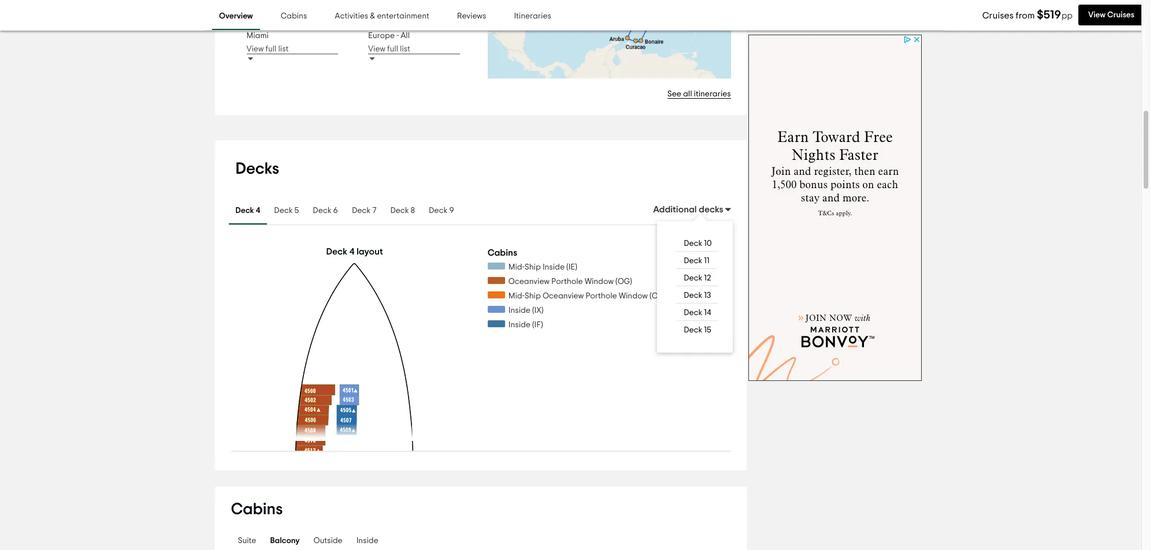 Task type: locate. For each thing, give the bounding box(es) containing it.
2 list from the left
[[400, 45, 410, 53]]

cabins for mid-ship inside
[[488, 249, 517, 258]]

1 vertical spatial ship
[[525, 293, 541, 301]]

see all itineraries
[[668, 90, 731, 98]]

deck
[[236, 207, 254, 215], [274, 207, 293, 215], [313, 207, 332, 215], [352, 207, 371, 215], [390, 207, 409, 215], [429, 207, 448, 215], [684, 240, 703, 248], [326, 247, 347, 257], [684, 257, 703, 265], [684, 275, 703, 283], [684, 292, 703, 300], [684, 309, 703, 317], [684, 327, 703, 335]]

oceanview down the mid-ship inside ( ie )
[[509, 278, 550, 286]]

cruises left from
[[983, 11, 1014, 20]]

6
[[333, 207, 338, 215]]

deck left 8
[[390, 207, 409, 215]]

4 for deck 4
[[256, 207, 260, 215]]

0 horizontal spatial cruises
[[983, 11, 1014, 20]]

ship left ie
[[525, 264, 541, 272]]

inside right outside at bottom left
[[357, 538, 379, 546]]

12
[[704, 275, 711, 283]]

1 horizontal spatial view full list
[[368, 45, 410, 53]]

deck left 14
[[684, 309, 703, 317]]

deck left "12"
[[684, 275, 703, 283]]

deck 4
[[236, 207, 260, 215]]

4 left deck 5
[[256, 207, 260, 215]]

) up inside ( if ) in the left bottom of the page
[[542, 307, 544, 315]]

4 for deck 4 layout
[[349, 247, 355, 257]]

- left eastern
[[411, 6, 413, 15]]

1 vertical spatial -
[[411, 19, 413, 27]]

deck for deck 12
[[684, 275, 703, 283]]

deck 5
[[274, 207, 299, 215]]

inside for inside ( ix )
[[509, 307, 531, 315]]

1 horizontal spatial list
[[400, 45, 410, 53]]

)
[[575, 264, 577, 272], [630, 278, 632, 286], [542, 307, 544, 315], [541, 321, 543, 330]]

deck 15
[[684, 327, 712, 335]]

1 vertical spatial porthole
[[586, 293, 617, 301]]

cabins up the mid-ship inside ( ie )
[[488, 249, 517, 258]]

1 horizontal spatial full
[[387, 45, 398, 53]]

1 view full list from the left
[[247, 45, 289, 53]]

suite
[[238, 538, 256, 546]]

-
[[411, 6, 413, 15], [411, 19, 413, 27], [397, 32, 399, 40]]

ship up ix on the left of page
[[525, 293, 541, 301]]

4
[[256, 207, 260, 215], [349, 247, 355, 257]]

1 list from the left
[[278, 45, 289, 53]]

0 horizontal spatial view
[[247, 45, 264, 53]]

0 vertical spatial mid-
[[509, 264, 525, 272]]

1 vertical spatial caribbean
[[368, 19, 409, 27]]

0 vertical spatial caribbean
[[368, 6, 409, 15]]

itineraries
[[694, 90, 731, 98]]

inside for inside
[[357, 538, 379, 546]]

cruises from $519 pp
[[983, 9, 1073, 21]]

view for istanbul le havre miami
[[247, 45, 264, 53]]

deck left 11
[[684, 257, 703, 265]]

full down europe
[[387, 45, 398, 53]]

deck left '7'
[[352, 207, 371, 215]]

0 horizontal spatial porthole
[[552, 278, 583, 286]]

view full list for europe - all
[[368, 45, 410, 53]]

deck left "10" at right top
[[684, 240, 703, 248]]

view full list
[[247, 45, 289, 53], [368, 45, 410, 53]]

2 mid- from the top
[[509, 293, 525, 301]]

view
[[1089, 11, 1106, 19], [247, 45, 264, 53], [368, 45, 386, 53]]

1 horizontal spatial porthole
[[586, 293, 617, 301]]

1 mid- from the top
[[509, 264, 525, 272]]

deck 6
[[313, 207, 338, 215]]

- left all at the top left
[[397, 32, 399, 40]]

cabins for balcony
[[231, 502, 283, 519]]

additional decks
[[653, 205, 724, 214]]

decks
[[236, 161, 279, 177]]

havre
[[257, 19, 280, 27]]

1 vertical spatial 4
[[349, 247, 355, 257]]

western
[[415, 19, 445, 27]]

1 vertical spatial cabins
[[488, 249, 517, 258]]

0 horizontal spatial list
[[278, 45, 289, 53]]

europe
[[368, 32, 395, 40]]

list down all at the top left
[[400, 45, 410, 53]]

view down europe
[[368, 45, 386, 53]]

cabins up suite
[[231, 502, 283, 519]]

deck for deck 15
[[684, 327, 703, 335]]

8
[[411, 207, 415, 215]]

oceanview down oceanview porthole window ( og )
[[543, 293, 584, 301]]

1 horizontal spatial view
[[368, 45, 386, 53]]

0 vertical spatial 4
[[256, 207, 260, 215]]

inside up inside ( if ) in the left bottom of the page
[[509, 307, 531, 315]]

deck left 13
[[684, 292, 703, 300]]

activities & entertainment link
[[328, 3, 436, 30]]

deck for deck 14
[[684, 309, 703, 317]]

deck left the 9
[[429, 207, 448, 215]]

deck left layout
[[326, 247, 347, 257]]

deck for deck 11
[[684, 257, 703, 265]]

view right the pp
[[1089, 11, 1106, 19]]

mid- for mid-ship oceanview porthole window ( of
[[509, 293, 525, 301]]

0 horizontal spatial 4
[[256, 207, 260, 215]]

1 horizontal spatial 4
[[349, 247, 355, 257]]

list
[[278, 45, 289, 53], [400, 45, 410, 53]]

activities & entertainment
[[335, 12, 429, 20]]

ship for oceanview
[[525, 293, 541, 301]]

deck left 5
[[274, 207, 293, 215]]

deck left deck 5
[[236, 207, 254, 215]]

2 full from the left
[[387, 45, 398, 53]]

inside ( if )
[[509, 321, 543, 330]]

deck for deck 6
[[313, 207, 332, 215]]

- left western
[[411, 19, 413, 27]]

porthole
[[552, 278, 583, 286], [586, 293, 617, 301]]

4 left layout
[[349, 247, 355, 257]]

deck for deck 4 layout
[[326, 247, 347, 257]]

porthole down ie
[[552, 278, 583, 286]]

( up oceanview porthole window ( og )
[[567, 264, 569, 272]]

view down the miami
[[247, 45, 264, 53]]

11
[[704, 257, 710, 265]]

mid-
[[509, 264, 525, 272], [509, 293, 525, 301]]

inside
[[543, 264, 565, 272], [509, 307, 531, 315], [509, 321, 531, 330], [357, 538, 379, 546]]

ship
[[525, 264, 541, 272], [525, 293, 541, 301]]

cabins right havre
[[281, 12, 307, 20]]

) up oceanview porthole window ( og )
[[575, 264, 577, 272]]

mid-ship oceanview porthole window ( of
[[509, 293, 663, 301]]

cruises
[[983, 11, 1014, 20], [1108, 11, 1135, 19]]

if
[[535, 321, 541, 330]]

1 vertical spatial window
[[619, 293, 648, 301]]

pp
[[1062, 12, 1073, 20]]

caribbean
[[368, 6, 409, 15], [368, 19, 409, 27]]

full
[[266, 45, 277, 53], [387, 45, 398, 53]]

full down the miami
[[266, 45, 277, 53]]

see
[[668, 90, 682, 98]]

15
[[704, 327, 712, 335]]

outside
[[314, 538, 343, 546]]

0 horizontal spatial full
[[266, 45, 277, 53]]

2 vertical spatial cabins
[[231, 502, 283, 519]]

porthole down oceanview porthole window ( og )
[[586, 293, 617, 301]]

deck left 15 at the bottom right of page
[[684, 327, 703, 335]]

view full list for miami
[[247, 45, 289, 53]]

view full list down europe
[[368, 45, 410, 53]]

list down havre
[[278, 45, 289, 53]]

deck 12
[[684, 275, 711, 283]]

window up mid-ship oceanview porthole window ( of
[[585, 278, 614, 286]]

2 vertical spatial -
[[397, 32, 399, 40]]

1 ship from the top
[[525, 264, 541, 272]]

window down the og on the right bottom
[[619, 293, 648, 301]]

0 horizontal spatial view full list
[[247, 45, 289, 53]]

full for europe - all
[[387, 45, 398, 53]]

deck 11
[[684, 257, 710, 265]]

0 vertical spatial ship
[[525, 264, 541, 272]]

cruises right the pp
[[1108, 11, 1135, 19]]

2 view full list from the left
[[368, 45, 410, 53]]

2 cruises from the left
[[1108, 11, 1135, 19]]

deck 10
[[684, 240, 712, 248]]

le
[[247, 19, 256, 27]]

overview
[[219, 12, 253, 20]]

2 ship from the top
[[525, 293, 541, 301]]

0 vertical spatial window
[[585, 278, 614, 286]]

view full list down the miami
[[247, 45, 289, 53]]

deck 9
[[429, 207, 454, 215]]

og
[[618, 278, 630, 286]]

the map for this itinerary is not available at this time. image
[[488, 0, 731, 79]]

advertisement region
[[749, 35, 922, 382]]

(
[[567, 264, 569, 272], [616, 278, 618, 286], [650, 293, 652, 301], [532, 307, 535, 315], [532, 321, 535, 330]]

1 cruises from the left
[[983, 11, 1014, 20]]

oceanview
[[509, 278, 550, 286], [543, 293, 584, 301]]

1 vertical spatial mid-
[[509, 293, 525, 301]]

cabins
[[281, 12, 307, 20], [488, 249, 517, 258], [231, 502, 283, 519]]

ship for inside
[[525, 264, 541, 272]]

1 horizontal spatial cruises
[[1108, 11, 1135, 19]]

) down ix on the left of page
[[541, 321, 543, 330]]

13
[[704, 292, 711, 300]]

2 horizontal spatial view
[[1089, 11, 1106, 19]]

window
[[585, 278, 614, 286], [619, 293, 648, 301]]

deck left 6
[[313, 207, 332, 215]]

1 full from the left
[[266, 45, 277, 53]]

&
[[370, 12, 375, 20]]

inside down inside ( ix ) at the bottom left
[[509, 321, 531, 330]]



Task type: describe. For each thing, give the bounding box(es) containing it.
layout
[[357, 247, 383, 257]]

( up if
[[532, 307, 535, 315]]

list for miami
[[278, 45, 289, 53]]

view cruises
[[1089, 11, 1135, 19]]

inside left ie
[[543, 264, 565, 272]]

all
[[683, 90, 692, 98]]

from
[[1016, 11, 1035, 20]]

( left "deck 13"
[[650, 293, 652, 301]]

10
[[704, 240, 712, 248]]

mid- for mid-ship inside ( ie )
[[509, 264, 525, 272]]

9
[[449, 207, 454, 215]]

) up mid-ship oceanview porthole window ( of
[[630, 278, 632, 286]]

cabins link
[[274, 3, 314, 30]]

0 vertical spatial -
[[411, 6, 413, 15]]

istanbul
[[247, 6, 276, 15]]

itineraries link
[[507, 3, 558, 30]]

0 vertical spatial porthole
[[552, 278, 583, 286]]

0 vertical spatial cabins
[[281, 12, 307, 20]]

( down ix on the left of page
[[532, 321, 535, 330]]

14
[[704, 309, 711, 317]]

cruises inside cruises from $519 pp
[[983, 11, 1014, 20]]

activities
[[335, 12, 368, 20]]

view for caribbean - eastern caribbean - western europe - all
[[368, 45, 386, 53]]

entertainment
[[377, 12, 429, 20]]

additional
[[653, 205, 697, 214]]

istanbul le havre miami
[[247, 6, 280, 40]]

itineraries
[[514, 12, 551, 20]]

1 horizontal spatial window
[[619, 293, 648, 301]]

deck for deck 7
[[352, 207, 371, 215]]

deck for deck 8
[[390, 207, 409, 215]]

( up mid-ship oceanview porthole window ( of
[[616, 278, 618, 286]]

overview link
[[212, 3, 260, 30]]

full for miami
[[266, 45, 277, 53]]

inside for inside ( if )
[[509, 321, 531, 330]]

inside ( ix )
[[509, 307, 544, 315]]

eastern
[[415, 6, 443, 15]]

deck 4 layout
[[326, 247, 383, 257]]

caribbean - eastern caribbean - western europe - all
[[368, 6, 445, 40]]

mid-ship inside ( ie )
[[509, 264, 577, 272]]

deck for deck 13
[[684, 292, 703, 300]]

deck 8
[[390, 207, 415, 215]]

oceanview porthole window ( og )
[[509, 278, 632, 286]]

deck for deck 10
[[684, 240, 703, 248]]

1 caribbean from the top
[[368, 6, 409, 15]]

1 vertical spatial oceanview
[[543, 293, 584, 301]]

deck for deck 5
[[274, 207, 293, 215]]

deck 13
[[684, 292, 711, 300]]

0 horizontal spatial window
[[585, 278, 614, 286]]

5
[[295, 207, 299, 215]]

deck 14
[[684, 309, 711, 317]]

reviews
[[457, 12, 486, 20]]

ie
[[569, 264, 575, 272]]

2 caribbean from the top
[[368, 19, 409, 27]]

0 vertical spatial oceanview
[[509, 278, 550, 286]]

$519
[[1037, 9, 1061, 21]]

miami
[[247, 32, 269, 40]]

decks
[[699, 205, 724, 214]]

list for europe - all
[[400, 45, 410, 53]]

reviews link
[[450, 3, 493, 30]]

deck for deck 9
[[429, 207, 448, 215]]

balcony
[[270, 538, 300, 546]]

deck for deck 4
[[236, 207, 254, 215]]

deck 7
[[352, 207, 377, 215]]

all
[[401, 32, 410, 40]]

of
[[652, 293, 663, 301]]

7
[[372, 207, 377, 215]]

ix
[[535, 307, 542, 315]]



Task type: vqa. For each thing, say whether or not it's contained in the screenshot.
Suite
yes



